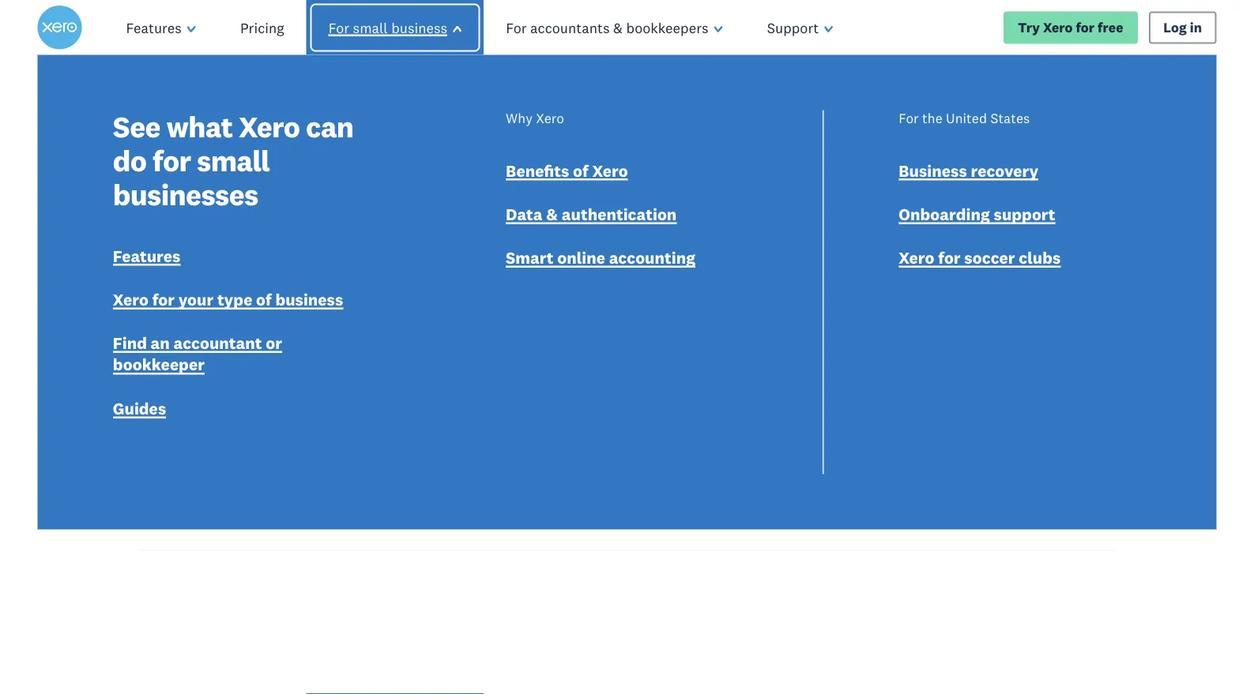 Task type: vqa. For each thing, say whether or not it's contained in the screenshot.
Limited.
no



Task type: locate. For each thing, give the bounding box(es) containing it.
terms down 'prices'
[[672, 256, 715, 276]]

smart online accounting link
[[506, 247, 695, 272]]

offer right the this
[[904, 234, 939, 255]]

1 horizontal spatial services
[[452, 256, 513, 276]]

xero down growing
[[403, 321, 436, 342]]

0 horizontal spatial xero's
[[290, 148, 335, 168]]

1 vertical spatial pricing
[[149, 42, 216, 66]]

1 horizontal spatial discretion.
[[418, 191, 496, 212]]

right down 'prices'
[[685, 234, 720, 255]]

this
[[149, 148, 181, 168], [500, 191, 532, 212], [1053, 213, 1085, 233], [232, 256, 263, 276]]

current down pricing
[[379, 148, 433, 168]]

2 terms from the left
[[997, 321, 1042, 342]]

plans
[[583, 299, 623, 320]]

1 horizontal spatial terms
[[997, 321, 1042, 342]]

2 vertical spatial right
[[685, 234, 720, 255]]

xero homepage image
[[38, 6, 82, 50]]

0 vertical spatial pricing
[[240, 19, 284, 37]]

subscription.
[[908, 299, 1005, 320]]

xero
[[1043, 19, 1073, 36], [149, 104, 183, 125], [239, 109, 300, 145], [536, 110, 564, 127], [592, 160, 628, 181], [672, 169, 705, 190], [566, 213, 599, 233], [552, 234, 586, 255], [899, 248, 934, 268], [415, 256, 448, 276], [113, 289, 149, 310], [313, 299, 347, 320], [870, 299, 904, 320], [178, 321, 211, 342], [403, 321, 436, 342]]

change up use.
[[743, 234, 796, 255]]

1 vertical spatial right
[[804, 169, 839, 190]]

2 horizontal spatial xero's
[[622, 256, 668, 276]]

are down time.
[[517, 256, 540, 276]]

1 horizontal spatial its
[[920, 169, 938, 190]]

your down 'cancel'
[[833, 299, 866, 320]]

to down "charges" at the top right
[[1069, 191, 1085, 212]]

3 right after
[[299, 169, 308, 190]]

xero reserves the right to change pricing at any time.
[[149, 104, 540, 125]]

1 horizontal spatial time
[[992, 234, 1026, 255]]

offer down 'for small business'
[[376, 42, 421, 66]]

2 horizontal spatial business
[[959, 148, 1024, 168]]

& right 'data' at the top left
[[546, 204, 558, 225]]

as left it's
[[684, 299, 701, 320]]

off
[[266, 148, 286, 168]]

taxes.
[[1005, 213, 1049, 233]]

1 horizontal spatial small
[[353, 19, 388, 37]]

businesses
[[113, 176, 258, 213]]

for up an in the left of the page
[[152, 289, 175, 310]]

1 vertical spatial its
[[360, 191, 379, 212]]

2 horizontal spatial right
[[804, 169, 839, 190]]

for inside see what xero can do for small businesses
[[152, 142, 191, 179]]

terms up pricing
[[425, 42, 481, 66]]

pricing for pricing
[[240, 19, 284, 37]]

terms
[[440, 321, 486, 342], [997, 321, 1042, 342]]

use down 2023
[[337, 256, 363, 276]]

use down plans
[[609, 321, 635, 342]]

pricing inside dropdown button
[[149, 42, 216, 66]]

2 horizontal spatial change
[[863, 169, 916, 190]]

applicable
[[924, 213, 1001, 233]]

as left long on the top right of the page
[[627, 299, 644, 320]]

0 vertical spatial time
[[304, 191, 337, 212]]

0 vertical spatial are
[[704, 213, 727, 233]]

time.
[[506, 234, 548, 255]]

0 horizontal spatial right
[[282, 104, 317, 125]]

1 horizontal spatial with
[[730, 191, 762, 212]]

hubdoc
[[149, 299, 207, 320], [686, 321, 744, 342], [935, 321, 993, 342]]

0 horizontal spatial are
[[517, 256, 540, 276]]

onboarding support
[[899, 204, 1055, 225]]

0 horizontal spatial price
[[465, 148, 502, 168]]

1 vertical spatial plan
[[354, 365, 386, 385]]

its down based
[[920, 169, 938, 190]]

details
[[267, 42, 332, 66]]

1 horizontal spatial then-
[[427, 169, 466, 190]]

to down the early,
[[354, 321, 370, 342]]

is left the only
[[703, 148, 715, 168]]

0 horizontal spatial then-
[[340, 148, 379, 168]]

1 as from the left
[[627, 299, 644, 320]]

subject up early
[[296, 321, 350, 342]]

xero right try
[[1043, 19, 1073, 36]]

see what xero can do for small businesses
[[113, 109, 354, 213]]

for inside "dropdown button"
[[506, 19, 527, 37]]

and down 'for small business'
[[336, 42, 372, 66]]

0 vertical spatial 3
[[531, 148, 540, 168]]

1 horizontal spatial price
[[552, 169, 589, 190]]

1 vertical spatial price
[[552, 169, 589, 190]]

cancel
[[820, 234, 868, 255]]

0 horizontal spatial terms
[[440, 321, 486, 342]]

0 horizontal spatial 3
[[299, 169, 308, 190]]

party
[[459, 213, 498, 233]]

or down usd
[[801, 234, 816, 255]]

hubdoc down it's
[[686, 321, 744, 342]]

for inside "dropdown button"
[[329, 19, 349, 37]]

for
[[1076, 19, 1095, 36], [152, 142, 191, 179], [506, 148, 527, 168], [825, 148, 846, 168], [938, 248, 961, 268], [152, 289, 175, 310], [259, 365, 280, 385]]

features
[[126, 19, 182, 37], [113, 246, 181, 266]]

0 vertical spatial sole
[[383, 191, 413, 212]]

0 horizontal spatial business
[[275, 289, 343, 310]]

1 vertical spatial then-
[[427, 169, 466, 190]]

onboarding
[[899, 204, 990, 225]]

price left benefits
[[465, 148, 502, 168]]

with up 11:59pm
[[382, 213, 413, 233]]

0 horizontal spatial hubdoc
[[149, 299, 207, 320]]

by
[[899, 365, 917, 385]]

1 horizontal spatial use
[[609, 321, 635, 342]]

is inside this offer (50% off xero's then-current list price for 3 consecutive months) is only available for new us-based business edition subscriptions. after 3 months, xero's then-current list price will apply. xero reserves the right to change its list price, charges and billings terms at any time at its sole discretion. this offer cannot be redeemed with your existing paid subscriptions, applied to any add-ons or used in conjunction with third-party or other xero offers. prices are listed in usd and exclude applicable taxes. this offer ends november 21, 2023 at 11:59pm pacific time. xero reserves the right to change or cancel this offer at any time at its sole discretion. this offer and use of the xero services are subject to xero's terms of use.
[[703, 148, 715, 168]]

why
[[506, 110, 533, 127]]

to down early
[[337, 386, 352, 407]]

2 horizontal spatial terms
[[672, 256, 715, 276]]

0 horizontal spatial current
[[379, 148, 433, 168]]

0 vertical spatial xero's
[[290, 148, 335, 168]]

current up the party
[[466, 169, 520, 190]]

pricing for pricing plan details and offer terms
[[149, 42, 216, 66]]

conjunction
[[290, 213, 377, 233]]

0 horizontal spatial as
[[627, 299, 644, 320]]

0 horizontal spatial for
[[329, 19, 349, 37]]

right up existing
[[804, 169, 839, 190]]

for the united states
[[899, 110, 1030, 127]]

soccer
[[964, 248, 1015, 268]]

0 horizontal spatial with
[[382, 213, 413, 233]]

offer down november
[[267, 256, 302, 276]]

for up billings
[[152, 142, 191, 179]]

why xero
[[506, 110, 564, 127]]

2 vertical spatial change
[[743, 234, 796, 255]]

1 vertical spatial small
[[197, 142, 270, 179]]

guides
[[113, 398, 166, 419]]

sole up 11:59pm
[[383, 191, 413, 212]]

log in
[[1163, 19, 1202, 36]]

xero left the early,
[[313, 299, 347, 320]]

plan inside dropdown button
[[220, 42, 262, 66]]

services down pacific
[[452, 256, 513, 276]]

terms up used
[[207, 191, 250, 212]]

offers.
[[604, 213, 650, 233]]

0 vertical spatial small
[[353, 19, 388, 37]]

offer up 'other'
[[536, 191, 570, 212]]

try xero for free link
[[1004, 11, 1138, 44]]

2 horizontal spatial for
[[899, 110, 919, 127]]

pricing up what
[[149, 42, 216, 66]]

at up used
[[254, 191, 269, 212]]

0 vertical spatial its
[[920, 169, 938, 190]]

months,
[[312, 169, 373, 190]]

features button
[[104, 0, 218, 55]]

1 horizontal spatial pricing
[[240, 19, 284, 37]]

as
[[627, 299, 644, 320], [684, 299, 701, 320]]

xero's right months, at the top left of the page
[[377, 169, 422, 190]]

limits
[[213, 365, 255, 385]]

0 vertical spatial right
[[282, 104, 317, 125]]

paid
[[865, 191, 897, 212]]

1 horizontal spatial subject
[[544, 256, 599, 276]]

2 vertical spatial terms
[[672, 256, 715, 276]]

for up us-
[[899, 110, 919, 127]]

support
[[994, 204, 1055, 225]]

1 vertical spatial 3
[[299, 169, 308, 190]]

0 vertical spatial current
[[379, 148, 433, 168]]

see
[[113, 109, 160, 145]]

list up 'data' at the top left
[[525, 169, 548, 190]]

1 horizontal spatial &
[[613, 19, 623, 37]]

limit.
[[450, 386, 488, 407]]

features for features link
[[113, 246, 181, 266]]

offer down add-
[[149, 234, 183, 255]]

this
[[872, 234, 900, 255]]

discretion.
[[418, 191, 496, 212], [149, 256, 228, 276]]

features inside dropdown button
[[126, 19, 182, 37]]

subject up initiated
[[829, 321, 883, 342]]

terms down growing
[[440, 321, 486, 342]]

pricing
[[397, 104, 448, 125]]

xero up off
[[239, 109, 300, 145]]

in
[[1190, 19, 1202, 36], [272, 213, 286, 233], [777, 213, 791, 233], [295, 299, 309, 320]]

1 horizontal spatial xero's
[[377, 169, 422, 190]]

transactions
[[734, 365, 829, 385]]

change left pricing
[[340, 104, 393, 125]]

pricing plan details and offer terms
[[149, 42, 481, 66]]

xero's down offers.
[[622, 256, 668, 276]]

0 vertical spatial features
[[126, 19, 182, 37]]

0 vertical spatial plan
[[220, 42, 262, 66]]

or down included
[[266, 333, 282, 354]]

0 horizontal spatial subject
[[296, 321, 350, 342]]

xero's
[[290, 148, 335, 168], [377, 169, 422, 190], [622, 256, 668, 276]]

2 vertical spatial reserves
[[590, 234, 652, 255]]

plan left details
[[220, 42, 262, 66]]

with
[[730, 191, 762, 212], [382, 213, 413, 233]]

authentication
[[562, 204, 677, 225]]

and right growing
[[461, 299, 488, 320]]

the left united
[[922, 110, 943, 127]]

2 vertical spatial use
[[609, 321, 635, 342]]

xero's down can
[[290, 148, 335, 168]]

0 horizontal spatial discretion.
[[149, 256, 228, 276]]

services inside this offer (50% off xero's then-current list price for 3 consecutive months) is only available for new us-based business edition subscriptions. after 3 months, xero's then-current list price will apply. xero reserves the right to change its list price, charges and billings terms at any time at its sole discretion. this offer cannot be redeemed with your existing paid subscriptions, applied to any add-ons or used in conjunction with third-party or other xero offers. prices are listed in usd and exclude applicable taxes. this offer ends november 21, 2023 at 11:59pm pacific time. xero reserves the right to change or cancel this offer at any time at its sole discretion. this offer and use of the xero services are subject to xero's terms of use.
[[452, 256, 513, 276]]

third-
[[417, 213, 459, 233]]

to
[[321, 104, 336, 125], [843, 169, 859, 190], [1069, 191, 1085, 212], [724, 234, 739, 255], [603, 256, 618, 276], [814, 299, 829, 320], [354, 321, 370, 342], [887, 321, 903, 342], [435, 365, 451, 385], [337, 386, 352, 407]]

3 down the why xero
[[531, 148, 540, 168]]

your inside this offer (50% off xero's then-current list price for 3 consecutive months) is only available for new us-based business edition subscriptions. after 3 months, xero's then-current list price will apply. xero reserves the right to change its list price, charges and billings terms at any time at its sole discretion. this offer cannot be redeemed with your existing paid subscriptions, applied to any add-ons or used in conjunction with third-party or other xero offers. prices are listed in usd and exclude applicable taxes. this offer ends november 21, 2023 at 11:59pm pacific time. xero reserves the right to change or cancel this offer at any time at its sole discretion. this offer and use of the xero services are subject to xero's terms of use.
[[766, 191, 799, 212]]

its down "support" on the top right of page
[[1049, 234, 1067, 255]]

0 vertical spatial then-
[[340, 148, 379, 168]]

invoice
[[393, 386, 446, 407]]

for left free
[[1076, 19, 1095, 36]]

0 horizontal spatial small
[[197, 142, 270, 179]]

plan right early
[[354, 365, 386, 385]]

business
[[899, 160, 967, 181]]

terms
[[425, 42, 481, 66], [207, 191, 250, 212], [672, 256, 715, 276]]

are
[[704, 213, 727, 233], [517, 256, 540, 276]]

time
[[304, 191, 337, 212], [992, 234, 1026, 255]]

1 horizontal spatial change
[[743, 234, 796, 255]]

0 vertical spatial reserves
[[187, 104, 249, 125]]

in right included
[[295, 299, 309, 320]]

sending
[[603, 365, 661, 385]]

of
[[573, 160, 589, 181], [367, 256, 382, 276], [719, 256, 734, 276], [256, 289, 272, 310], [1077, 299, 1091, 320], [490, 321, 504, 342], [639, 321, 653, 342], [1047, 321, 1061, 342]]

0 horizontal spatial plan
[[220, 42, 262, 66]]

0 horizontal spatial its
[[360, 191, 379, 212]]

terms inside dropdown button
[[425, 42, 481, 66]]

at right 2023
[[371, 234, 386, 255]]

1 horizontal spatial as
[[684, 299, 701, 320]]

0 horizontal spatial reserves
[[187, 104, 249, 125]]

price down consecutive
[[552, 169, 589, 190]]

reserves up (50%
[[187, 104, 249, 125]]

0 vertical spatial &
[[613, 19, 623, 37]]

0 horizontal spatial pricing
[[149, 42, 216, 66]]

2 horizontal spatial reserves
[[709, 169, 772, 190]]

2 vertical spatial business
[[275, 289, 343, 310]]

an
[[151, 333, 170, 354]]

2 horizontal spatial use
[[1047, 299, 1073, 320]]

try
[[1018, 19, 1040, 36]]

1 vertical spatial features
[[113, 246, 181, 266]]

pricing up details
[[240, 19, 284, 37]]

to down new
[[843, 169, 859, 190]]

0 vertical spatial business
[[391, 19, 447, 37]]

the
[[253, 104, 278, 125], [922, 110, 943, 127], [776, 169, 800, 190], [656, 234, 681, 255], [386, 256, 410, 276], [149, 321, 173, 342], [374, 321, 398, 342], [657, 321, 682, 342], [907, 321, 931, 342], [284, 365, 308, 385]]

any left why
[[471, 104, 498, 125]]

1 vertical spatial change
[[863, 169, 916, 190]]

the down available on the right of page
[[776, 169, 800, 190]]

are down 'redeemed'
[[704, 213, 727, 233]]

sole right "clubs"
[[1072, 234, 1102, 255]]

prices
[[654, 213, 699, 233]]

your up usd
[[766, 191, 799, 212]]

1 horizontal spatial terms
[[425, 42, 481, 66]]

your
[[766, 191, 799, 212], [178, 289, 214, 310], [833, 299, 866, 320], [572, 321, 605, 342], [356, 386, 389, 407]]

offer up subscriptions.
[[185, 148, 219, 168]]

and
[[336, 42, 372, 66], [1078, 169, 1105, 190], [830, 213, 858, 233], [306, 256, 333, 276], [461, 299, 488, 320], [540, 321, 568, 342], [572, 365, 599, 385]]

with up listed
[[730, 191, 762, 212]]

1 vertical spatial &
[[546, 204, 558, 225]]

0 vertical spatial terms
[[425, 42, 481, 66]]

use up use.
[[1047, 299, 1073, 320]]

xero for your type of business
[[113, 289, 343, 310]]

your left invoice
[[356, 386, 389, 407]]

services down connected
[[748, 321, 808, 342]]

ons
[[183, 213, 209, 233]]

business recovery
[[899, 160, 1039, 181]]

the inside †invoice limits for the early plan apply to both approving and sending invoices. transactions initiated by app partners may automatically contribute to your invoice limit.
[[284, 365, 308, 385]]

log
[[1163, 19, 1187, 36]]

0 vertical spatial price
[[465, 148, 502, 168]]

subscriptions,
[[901, 191, 1006, 212]]

applied
[[1010, 191, 1065, 212]]

list up subscriptions,
[[943, 169, 966, 190]]

do
[[113, 142, 146, 179]]

united
[[946, 110, 987, 127]]

1 vertical spatial time
[[992, 234, 1026, 255]]

1 vertical spatial use
[[1047, 299, 1073, 320]]



Task type: describe. For each thing, give the bounding box(es) containing it.
at down taxes.
[[1030, 234, 1045, 255]]

any down after
[[273, 191, 300, 212]]

& inside "dropdown button"
[[613, 19, 623, 37]]

xero for soccer clubs link
[[899, 247, 1061, 272]]

0 horizontal spatial terms
[[207, 191, 250, 212]]

0 vertical spatial with
[[730, 191, 762, 212]]

early,
[[351, 299, 392, 320]]

consecutive
[[544, 148, 633, 168]]

subscriptions.
[[149, 169, 254, 190]]

to left both
[[435, 365, 451, 385]]

your left type
[[178, 289, 214, 310]]

bookkeeper
[[113, 355, 205, 375]]

0 horizontal spatial services
[[215, 321, 276, 342]]

xero up subscriptions.
[[149, 104, 183, 125]]

this up 'other'
[[500, 191, 532, 212]]

pricing plan details and offer terms element
[[125, 93, 1130, 552]]

1 horizontal spatial are
[[704, 213, 727, 233]]

for for for small business
[[329, 19, 349, 37]]

xero inside see what xero can do for small businesses
[[239, 109, 300, 145]]

benefits
[[506, 160, 569, 181]]

subject inside this offer (50% off xero's then-current list price for 3 consecutive months) is only available for new us-based business edition subscriptions. after 3 months, xero's then-current list price will apply. xero reserves the right to change its list price, charges and billings terms at any time at its sole discretion. this offer cannot be redeemed with your existing paid subscriptions, applied to any add-ons or used in conjunction with third-party or other xero offers. prices are listed in usd and exclude applicable taxes. this offer ends november 21, 2023 at 11:59pm pacific time. xero reserves the right to change or cancel this offer at any time at its sole discretion. this offer and use of the xero services are subject to xero's terms of use.
[[544, 256, 599, 276]]

in left usd
[[777, 213, 791, 233]]

available
[[755, 148, 821, 168]]

use inside this offer (50% off xero's then-current list price for 3 consecutive months) is only available for new us-based business edition subscriptions. after 3 months, xero's then-current list price will apply. xero reserves the right to change its list price, charges and billings terms at any time at its sole discretion. this offer cannot be redeemed with your existing paid subscriptions, applied to any add-ons or used in conjunction with third-party or other xero offers. prices are listed in usd and exclude applicable taxes. this offer ends november 21, 2023 at 11:59pm pacific time. xero reserves the right to change or cancel this offer at any time at its sole discretion. this offer and use of the xero services are subject to xero's terms of use.
[[337, 256, 363, 276]]

connected
[[732, 299, 810, 320]]

exclude
[[862, 213, 919, 233]]

for for for the united states
[[899, 110, 919, 127]]

add-
[[149, 213, 183, 233]]

for accountants & bookkeepers button
[[484, 0, 745, 55]]

charges
[[1016, 169, 1074, 190]]

for down applicable
[[938, 248, 961, 268]]

xero down "exclude"
[[899, 248, 934, 268]]

xero right an in the left of the page
[[178, 321, 211, 342]]

†invoice limits for the early plan apply to both approving and sending invoices. transactions initiated by app partners may automatically contribute to your invoice limit.
[[149, 365, 1051, 407]]

cannot
[[574, 191, 626, 212]]

business recovery link
[[899, 160, 1039, 185]]

1 vertical spatial discretion.
[[149, 256, 228, 276]]

xero up 'redeemed'
[[672, 169, 705, 190]]

for small business button
[[301, 0, 489, 55]]

2 vertical spatial xero's
[[622, 256, 668, 276]]

to right connected
[[814, 299, 829, 320]]

business inside this offer (50% off xero's then-current list price for 3 consecutive months) is only available for new us-based business edition subscriptions. after 3 months, xero's then-current list price will apply. xero reserves the right to change its list price, charges and billings terms at any time at its sole discretion. this offer cannot be redeemed with your existing paid subscriptions, applied to any add-ons or used in conjunction with third-party or other xero offers. prices are listed in usd and exclude applicable taxes. this offer ends november 21, 2023 at 11:59pm pacific time. xero reserves the right to change or cancel this offer at any time at its sole discretion. this offer and use of the xero services are subject to xero's terms of use.
[[959, 148, 1024, 168]]

find an accountant or bookkeeper link
[[113, 333, 355, 379]]

plan inside †invoice limits for the early plan apply to both approving and sending invoices. transactions initiated by app partners may automatically contribute to your invoice limit.
[[354, 365, 386, 385]]

small inside see what xero can do for small businesses
[[197, 142, 270, 179]]

1 vertical spatial reserves
[[709, 169, 772, 190]]

months)
[[637, 148, 699, 168]]

1 vertical spatial xero's
[[377, 169, 422, 190]]

0 horizontal spatial change
[[340, 104, 393, 125]]

what
[[166, 109, 233, 145]]

both
[[455, 365, 490, 385]]

2023
[[331, 234, 367, 255]]

existing
[[803, 191, 861, 212]]

1 horizontal spatial current
[[466, 169, 520, 190]]

guides link
[[113, 398, 166, 422]]

xero right why
[[536, 110, 564, 127]]

and down the established on the top
[[540, 321, 568, 342]]

new
[[850, 148, 880, 168]]

for left new
[[825, 148, 846, 168]]

and up 'cancel'
[[830, 213, 858, 233]]

to down pricing plan details and offer terms
[[321, 104, 336, 125]]

free
[[1098, 19, 1123, 36]]

hubdoc is included in xero early, growing and established plans as long as it's connected to your xero subscription. your use of the xero services is subject to the xero terms of use and your use of the hubdoc services is subject to the hubdoc terms of use.
[[149, 299, 1097, 342]]

find
[[113, 333, 147, 354]]

time.
[[502, 104, 540, 125]]

your inside †invoice limits for the early plan apply to both approving and sending invoices. transactions initiated by app partners may automatically contribute to your invoice limit.
[[356, 386, 389, 407]]

to up by
[[887, 321, 903, 342]]

may
[[1020, 365, 1051, 385]]

edition
[[1028, 148, 1080, 168]]

in right log
[[1190, 19, 1202, 36]]

is down included
[[280, 321, 292, 342]]

states
[[991, 110, 1030, 127]]

xero up find
[[113, 289, 149, 310]]

0 horizontal spatial sole
[[383, 191, 413, 212]]

†invoice
[[149, 365, 209, 385]]

initiated
[[833, 365, 895, 385]]

offer inside dropdown button
[[376, 42, 421, 66]]

11:59pm
[[390, 234, 449, 255]]

other
[[522, 213, 562, 233]]

1 horizontal spatial hubdoc
[[686, 321, 744, 342]]

for accountants & bookkeepers
[[506, 19, 709, 37]]

2 horizontal spatial subject
[[829, 321, 883, 342]]

2 horizontal spatial its
[[1049, 234, 1067, 255]]

for inside †invoice limits for the early plan apply to both approving and sending invoices. transactions initiated by app partners may automatically contribute to your invoice limit.
[[259, 365, 280, 385]]

(50%
[[223, 148, 262, 168]]

price,
[[970, 169, 1012, 190]]

for small business
[[329, 19, 447, 37]]

and inside dropdown button
[[336, 42, 372, 66]]

apply
[[390, 365, 431, 385]]

based
[[911, 148, 955, 168]]

the down 11:59pm
[[386, 256, 410, 276]]

the down long on the top right of the page
[[657, 321, 682, 342]]

used
[[233, 213, 268, 233]]

pricing link
[[218, 0, 306, 55]]

smart online accounting
[[506, 248, 695, 268]]

for for for accountants & bookkeepers
[[506, 19, 527, 37]]

0 vertical spatial discretion.
[[418, 191, 496, 212]]

is up transactions at bottom
[[812, 321, 824, 342]]

the down subscription.
[[907, 321, 931, 342]]

at down months, at the top left of the page
[[341, 191, 356, 212]]

or inside find an accountant or bookkeeper
[[266, 333, 282, 354]]

this down november
[[232, 256, 263, 276]]

your down plans
[[572, 321, 605, 342]]

the up off
[[253, 104, 278, 125]]

1 vertical spatial sole
[[1072, 234, 1102, 255]]

included
[[227, 299, 291, 320]]

your
[[1009, 299, 1043, 320]]

small inside "dropdown button"
[[353, 19, 388, 37]]

the down the early,
[[374, 321, 398, 342]]

21,
[[307, 234, 326, 255]]

xero down cannot at the left top of the page
[[566, 213, 599, 233]]

1 horizontal spatial list
[[525, 169, 548, 190]]

this right do
[[149, 148, 181, 168]]

0 horizontal spatial list
[[438, 148, 461, 168]]

is up accountant
[[211, 299, 223, 320]]

0 horizontal spatial &
[[546, 204, 558, 225]]

1 horizontal spatial 3
[[531, 148, 540, 168]]

xero down the this
[[870, 299, 904, 320]]

benefits of xero link
[[506, 160, 628, 185]]

data & authentication link
[[506, 204, 677, 228]]

this down applied
[[1053, 213, 1085, 233]]

2 horizontal spatial services
[[748, 321, 808, 342]]

and down edition
[[1078, 169, 1105, 190]]

benefits of xero
[[506, 160, 628, 181]]

listed
[[731, 213, 773, 233]]

this offer (50% off xero's then-current list price for 3 consecutive months) is only available for new us-based business edition subscriptions. after 3 months, xero's then-current list price will apply. xero reserves the right to change its list price, charges and billings terms at any time at its sole discretion. this offer cannot be redeemed with your existing paid subscriptions, applied to any add-ons or used in conjunction with third-party or other xero offers. prices are listed in usd and exclude applicable taxes. this offer ends november 21, 2023 at 11:59pm pacific time. xero reserves the right to change or cancel this offer at any time at its sole discretion. this offer and use of the xero services are subject to xero's terms of use.
[[149, 148, 1115, 276]]

will
[[593, 169, 619, 190]]

xero down 11:59pm
[[415, 256, 448, 276]]

pricing plan details and offer terms button
[[138, 15, 1116, 93]]

xero down 'other'
[[552, 234, 586, 255]]

any right applied
[[1089, 191, 1115, 212]]

features for 'features' dropdown button on the top of the page
[[126, 19, 182, 37]]

established
[[492, 299, 579, 320]]

1 horizontal spatial right
[[685, 234, 720, 255]]

features link
[[113, 245, 181, 270]]

november
[[227, 234, 303, 255]]

1 vertical spatial with
[[382, 213, 413, 233]]

xero for your type of business link
[[113, 289, 343, 314]]

the down 'prices'
[[656, 234, 681, 255]]

and inside †invoice limits for the early plan apply to both approving and sending invoices. transactions initiated by app partners may automatically contribute to your invoice limit.
[[572, 365, 599, 385]]

invoices.
[[665, 365, 730, 385]]

2 horizontal spatial hubdoc
[[935, 321, 993, 342]]

partners
[[953, 365, 1016, 385]]

it's
[[705, 299, 728, 320]]

approving
[[494, 365, 567, 385]]

the right find
[[149, 321, 173, 342]]

bookkeepers
[[626, 19, 709, 37]]

onboarding support link
[[899, 204, 1055, 228]]

and down 21,
[[306, 256, 333, 276]]

at down applicable
[[943, 234, 958, 255]]

1 terms from the left
[[440, 321, 486, 342]]

2 as from the left
[[684, 299, 701, 320]]

only
[[719, 148, 751, 168]]

or up time.
[[502, 213, 518, 233]]

in up november
[[272, 213, 286, 233]]

try xero for free
[[1018, 19, 1123, 36]]

for down why
[[506, 148, 527, 168]]

log in link
[[1149, 11, 1217, 44]]

to up plans
[[603, 256, 618, 276]]

business inside "dropdown button"
[[391, 19, 447, 37]]

or right ons
[[213, 213, 229, 233]]

in inside hubdoc is included in xero early, growing and established plans as long as it's connected to your xero subscription. your use of the xero services is subject to the xero terms of use and your use of the hubdoc services is subject to the hubdoc terms of use.
[[295, 299, 309, 320]]

xero up cannot at the left top of the page
[[592, 160, 628, 181]]

smart
[[506, 248, 554, 268]]

any down applicable
[[962, 234, 988, 255]]

2 horizontal spatial list
[[943, 169, 966, 190]]

apply.
[[623, 169, 667, 190]]

at right pricing
[[452, 104, 467, 125]]

xero for soccer clubs
[[899, 248, 1061, 268]]

to down listed
[[724, 234, 739, 255]]

accounting
[[609, 248, 695, 268]]

type
[[217, 289, 252, 310]]

data & authentication
[[506, 204, 677, 225]]



